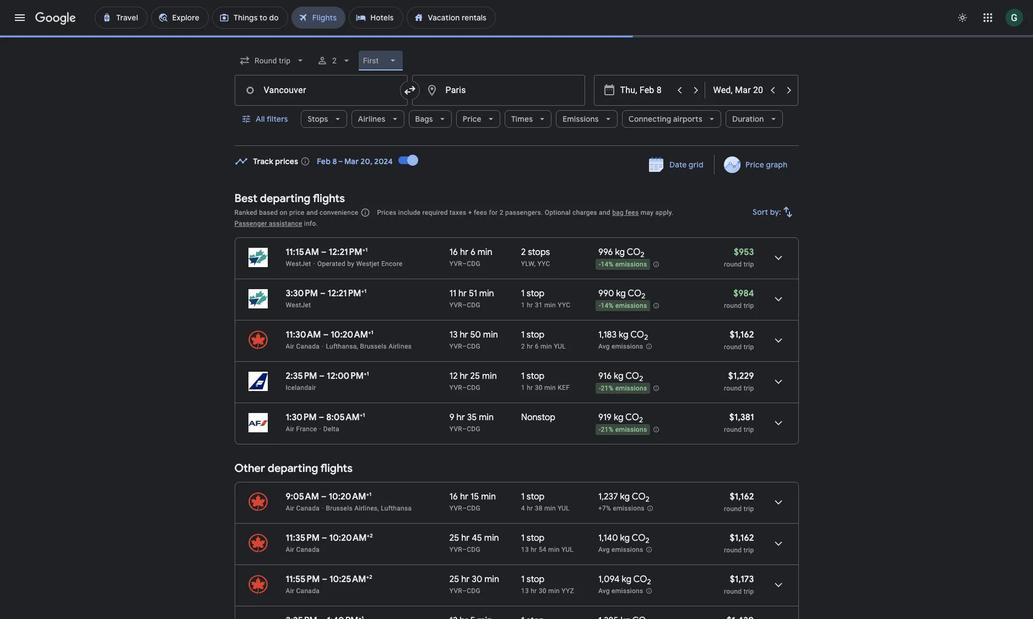 Task type: locate. For each thing, give the bounding box(es) containing it.
kg inside "990 kg co 2"
[[616, 288, 626, 299]]

1 16 from the top
[[450, 247, 458, 258]]

0 vertical spatial 6
[[471, 247, 476, 258]]

1 right 8:05 am
[[363, 412, 365, 419]]

round inside $1,173 round trip
[[724, 588, 742, 596]]

kg inside 1,237 kg co 2
[[620, 492, 630, 503]]

cdg for 6
[[467, 260, 480, 268]]

kg inside 996 kg co 2
[[615, 247, 625, 258]]

1 -21% emissions from the top
[[599, 385, 647, 392]]

1 stop flight. element for 11 hr 51 min
[[521, 288, 545, 301]]

brussels down 9:05 am – 10:20 am + 1
[[326, 505, 353, 512]]

11:55 pm
[[286, 574, 320, 585]]

0 vertical spatial yyc
[[537, 260, 550, 268]]

0 vertical spatial brussels
[[360, 343, 387, 350]]

connecting
[[629, 114, 671, 124]]

yyc right 31
[[558, 301, 571, 309]]

Arrival time: 10:20 AM on  Saturday, February 10. text field
[[329, 532, 373, 544]]

yul up 1 stop 1 hr 30 min kef at the bottom right of page
[[554, 343, 566, 350]]

delta
[[323, 425, 339, 433]]

10:20 am up the airlines,
[[329, 492, 366, 503]]

kg inside 1,094 kg co 2
[[622, 574, 632, 585]]

date grid button
[[641, 155, 712, 175]]

3 $1,162 from the top
[[730, 533, 754, 544]]

$1,229 round trip
[[724, 371, 754, 392]]

0 vertical spatial 30
[[535, 384, 543, 392]]

trip inside '$1,381 round trip'
[[744, 426, 754, 434]]

+ inside 11:55 pm – 10:25 am + 2
[[366, 574, 369, 581]]

1 inside 11:30 am – 10:20 am + 1
[[371, 329, 373, 336]]

2 vertical spatial 13
[[521, 587, 529, 595]]

round for 996
[[724, 261, 742, 268]]

– down total duration 13 hr 50 min. element
[[462, 343, 467, 350]]

– up delta
[[319, 412, 324, 423]]

+ for 2:35 pm
[[364, 370, 367, 377]]

yul inside 1 stop 2 hr 6 min yul
[[554, 343, 566, 350]]

co inside "990 kg co 2"
[[628, 288, 642, 299]]

0 horizontal spatial price
[[463, 114, 481, 124]]

1 avg from the top
[[598, 343, 610, 351]]

yvr for 16 hr 15 min
[[450, 505, 462, 512]]

avg for 1,140
[[598, 546, 610, 554]]

1 vertical spatial price
[[746, 160, 764, 170]]

kg for 919
[[614, 412, 624, 423]]

hr up nonstop
[[527, 384, 533, 392]]

cdg for 25
[[467, 384, 480, 392]]

8 – mar
[[333, 156, 359, 166]]

$1,162 for 1,237
[[730, 492, 754, 503]]

min right 38
[[544, 505, 556, 512]]

3 avg emissions from the top
[[598, 588, 643, 595]]

4 yvr from the top
[[450, 384, 462, 392]]

min right 35
[[479, 412, 494, 423]]

round
[[724, 261, 742, 268], [724, 302, 742, 310], [724, 343, 742, 351], [724, 385, 742, 392], [724, 426, 742, 434], [724, 505, 742, 513], [724, 547, 742, 554], [724, 588, 742, 596]]

3:30 pm
[[286, 288, 318, 299]]

5 stop from the top
[[527, 533, 545, 544]]

0 vertical spatial flights
[[313, 192, 345, 206]]

25 right "12"
[[470, 371, 480, 382]]

2 avg emissions from the top
[[598, 546, 643, 554]]

-21% emissions down the 919 kg co 2
[[599, 426, 647, 434]]

loading results progress bar
[[0, 35, 1033, 37]]

1 inside 9:05 am – 10:20 am + 1
[[369, 491, 371, 498]]

flight details. leaves vancouver international airport at 11:35 pm on thursday, february 8 and arrives at paris charles de gaulle airport at 10:20 am on saturday, february 10. image
[[765, 531, 792, 557]]

4 cdg from the top
[[467, 384, 480, 392]]

min
[[478, 247, 492, 258], [479, 288, 494, 299], [544, 301, 556, 309], [483, 330, 498, 341], [541, 343, 552, 350], [482, 371, 497, 382], [544, 384, 556, 392], [479, 412, 494, 423], [481, 492, 496, 503], [544, 505, 556, 512], [484, 533, 499, 544], [548, 546, 560, 554], [484, 574, 499, 585], [548, 587, 560, 595]]

1 vertical spatial avg
[[598, 546, 610, 554]]

2 vertical spatial 10:20 am
[[329, 533, 367, 544]]

2 inside 1 stop 2 hr 6 min yul
[[521, 343, 525, 350]]

0 vertical spatial -14% emissions
[[599, 261, 647, 268]]

1 stop flight. element
[[521, 288, 545, 301], [521, 330, 545, 342], [521, 371, 545, 384], [521, 492, 545, 504], [521, 533, 545, 546], [521, 574, 545, 587], [521, 616, 545, 619]]

yvr down total duration 25 hr 45 min. element
[[450, 546, 462, 554]]

min left yyz
[[548, 587, 560, 595]]

51
[[469, 288, 477, 299]]

+ inside 3:30 pm – 12:21 pm + 1
[[361, 288, 364, 295]]

2 inside the 919 kg co 2
[[639, 416, 643, 425]]

0 vertical spatial 12:21 pm
[[329, 247, 362, 258]]

Departure time: 11:15 AM. text field
[[286, 247, 319, 258]]

14%
[[601, 261, 614, 268], [601, 302, 614, 310]]

6 cdg from the top
[[467, 505, 480, 512]]

0 horizontal spatial brussels
[[326, 505, 353, 512]]

trip down "$1,381"
[[744, 426, 754, 434]]

1381 US dollars text field
[[729, 412, 754, 423]]

0 vertical spatial 14%
[[601, 261, 614, 268]]

yvr
[[450, 260, 462, 268], [450, 301, 462, 309], [450, 343, 462, 350], [450, 384, 462, 392], [450, 425, 462, 433], [450, 505, 462, 512], [450, 546, 462, 554], [450, 587, 462, 595]]

4 stop from the top
[[527, 492, 545, 503]]

+ for 1:30 pm
[[360, 412, 363, 419]]

2 vertical spatial avg emissions
[[598, 588, 643, 595]]

1 vertical spatial 30
[[472, 574, 482, 585]]

total duration 13 hr 5 min. element
[[450, 616, 521, 619]]

$1,173 round trip
[[724, 574, 754, 596]]

air
[[286, 343, 294, 350], [286, 425, 294, 433], [286, 505, 294, 512], [286, 546, 294, 554], [286, 587, 294, 595]]

avg emissions for 1,183
[[598, 343, 643, 351]]

1 vertical spatial 16
[[450, 492, 458, 503]]

yul right 38
[[558, 505, 570, 512]]

cdg inside 13 hr 50 min yvr – cdg
[[467, 343, 480, 350]]

3 air from the top
[[286, 505, 294, 512]]

hr inside 1 stop 4 hr 38 min yul
[[527, 505, 533, 512]]

996
[[598, 247, 613, 258]]

1 vertical spatial -14% emissions
[[599, 302, 647, 310]]

hr inside 1 stop 13 hr 54 min yul
[[531, 546, 537, 554]]

yul for 1,237
[[558, 505, 570, 512]]

2 inside 1,094 kg co 2
[[647, 578, 651, 587]]

for
[[489, 209, 498, 217]]

1,094
[[598, 574, 620, 585]]

21%
[[601, 385, 614, 392], [601, 426, 614, 434]]

2 1162 us dollars text field from the top
[[730, 533, 754, 544]]

16
[[450, 247, 458, 258], [450, 492, 458, 503]]

yvr inside 9 hr 35 min yvr – cdg
[[450, 425, 462, 433]]

12:21 pm down by
[[328, 288, 361, 299]]

1 stop flight. element down 54 at bottom right
[[521, 574, 545, 587]]

main content containing best departing flights
[[234, 147, 799, 619]]

stop inside 1 stop 13 hr 54 min yul
[[527, 533, 545, 544]]

hr inside 1 stop 1 hr 31 min yyc
[[527, 301, 533, 309]]

co right 919
[[625, 412, 639, 423]]

1 21% from the top
[[601, 385, 614, 392]]

min down for
[[478, 247, 492, 258]]

7 round from the top
[[724, 547, 742, 554]]

canada down 11:55 pm
[[296, 587, 320, 595]]

1,237 kg co 2
[[598, 492, 650, 504]]

1 inside 1 stop 13 hr 30 min yyz
[[521, 574, 525, 585]]

1 inside 2:35 pm – 12:00 pm + 1
[[367, 370, 369, 377]]

2 stops ylw , yyc
[[521, 247, 550, 268]]

round down 1229 us dollars text field
[[724, 385, 742, 392]]

round down $984
[[724, 302, 742, 310]]

avg emissions for 1,094
[[598, 588, 643, 595]]

-14% emissions down 996 kg co 2
[[599, 261, 647, 268]]

track prices
[[253, 156, 298, 166]]

hr left 50
[[460, 330, 468, 341]]

6 round from the top
[[724, 505, 742, 513]]

$1,162 round trip
[[724, 330, 754, 351], [724, 492, 754, 513], [724, 533, 754, 554]]

-14% emissions down "990 kg co 2"
[[599, 302, 647, 310]]

stop for 25 hr 30 min
[[527, 574, 545, 585]]

round down 953 us dollars text box
[[724, 261, 742, 268]]

round for 990
[[724, 302, 742, 310]]

air down "departure time: 9:05 am." text field
[[286, 505, 294, 512]]

air down 1:30 pm
[[286, 425, 294, 433]]

co right 996
[[627, 247, 641, 258]]

co for 996
[[627, 247, 641, 258]]

air for 1:30 pm
[[286, 425, 294, 433]]

25 left 45
[[450, 533, 459, 544]]

+ for 11:55 pm
[[366, 574, 369, 581]]

yvr up "12"
[[450, 343, 462, 350]]

duration button
[[726, 106, 783, 132]]

1 vertical spatial 14%
[[601, 302, 614, 310]]

13 for 25 hr 45 min
[[521, 546, 529, 554]]

1 - from the top
[[599, 261, 601, 268]]

change appearance image
[[949, 4, 976, 31]]

None field
[[234, 51, 310, 71], [359, 51, 403, 71], [234, 51, 310, 71], [359, 51, 403, 71]]

25 for 45
[[450, 533, 459, 544]]

– inside 11:30 am – 10:20 am + 1
[[323, 330, 329, 341]]

1 vertical spatial brussels
[[326, 505, 353, 512]]

3 canada from the top
[[296, 546, 320, 554]]

leaves vancouver international airport at 2:35 pm on thursday, february 8 and arrives at paris charles de gaulle airport at 12:00 pm on friday, february 9. element
[[286, 370, 369, 382]]

3 trip from the top
[[744, 343, 754, 351]]

yvr for 12 hr 25 min
[[450, 384, 462, 392]]

best
[[234, 192, 257, 206]]

avg emissions down "1,183 kg co 2"
[[598, 343, 643, 351]]

12:21 pm inside 11:15 am – 12:21 pm + 1
[[329, 247, 362, 258]]

16 left 15
[[450, 492, 458, 503]]

9
[[450, 412, 454, 423]]

984 US dollars text field
[[734, 288, 754, 299]]

919 kg co 2
[[598, 412, 643, 425]]

airlines inside the 'airlines' popup button
[[358, 114, 385, 124]]

4 trip from the top
[[744, 385, 754, 392]]

7 trip from the top
[[744, 547, 754, 554]]

1229 US dollars text field
[[728, 371, 754, 382]]

-14% emissions
[[599, 261, 647, 268], [599, 302, 647, 310]]

1 vertical spatial westjet
[[286, 301, 311, 309]]

1 avg emissions from the top
[[598, 343, 643, 351]]

6 trip from the top
[[744, 505, 754, 513]]

flight details. leaves vancouver international airport at 11:55 pm on thursday, february 8 and arrives at paris charles de gaulle airport at 10:25 am on saturday, february 10. image
[[765, 572, 792, 598]]

990
[[598, 288, 614, 299]]

1 horizontal spatial yyc
[[558, 301, 571, 309]]

total duration 16 hr 15 min. element
[[450, 492, 521, 504]]

min inside 11 hr 51 min yvr – cdg
[[479, 288, 494, 299]]

14% down 990
[[601, 302, 614, 310]]

bags button
[[409, 106, 452, 132]]

price button
[[456, 106, 500, 132]]

-21% emissions for 919
[[599, 426, 647, 434]]

3 - from the top
[[599, 385, 601, 392]]

3 round from the top
[[724, 343, 742, 351]]

kef
[[558, 384, 570, 392]]

25 inside 25 hr 30 min yvr – cdg
[[450, 574, 459, 585]]

westjet
[[286, 260, 311, 268], [286, 301, 311, 309]]

min left kef
[[544, 384, 556, 392]]

21% for 916
[[601, 385, 614, 392]]

1 up layover (1 of 1) is a 13 hr 30 min layover at toronto pearson international airport in toronto. element
[[521, 574, 525, 585]]

1 vertical spatial 25
[[450, 533, 459, 544]]

2 yvr from the top
[[450, 301, 462, 309]]

2 1 stop flight. element from the top
[[521, 330, 545, 342]]

co for 1,183
[[630, 330, 644, 341]]

$1,162 round trip up $1,173 'text field'
[[724, 533, 754, 554]]

flight details. leaves vancouver international airport at 2:35 pm on thursday, february 8 and arrives at paris charles de gaulle airport at 12:00 pm on friday, february 9. image
[[765, 369, 792, 395]]

10:20 am inside 11:35 pm – 10:20 am + 2
[[329, 533, 367, 544]]

1 vertical spatial 12:21 pm
[[328, 288, 361, 299]]

- for 996
[[599, 261, 601, 268]]

1162 US dollars text field
[[730, 330, 754, 341]]

+ for 11:30 am
[[368, 329, 371, 336]]

1 1162 us dollars text field from the top
[[730, 492, 754, 503]]

stop up 54 at bottom right
[[527, 533, 545, 544]]

1 up '4'
[[521, 492, 525, 503]]

+ inside 2:35 pm – 12:00 pm + 1
[[364, 370, 367, 377]]

1 trip from the top
[[744, 261, 754, 268]]

996 kg co 2
[[598, 247, 645, 260]]

0 vertical spatial 10:20 am
[[331, 330, 368, 341]]

passengers.
[[505, 209, 543, 217]]

min right 31
[[544, 301, 556, 309]]

0 horizontal spatial and
[[306, 209, 318, 217]]

hr right "11"
[[458, 288, 467, 299]]

min inside 16 hr 6 min yvr – cdg
[[478, 247, 492, 258]]

flight details. leaves vancouver international airport at 11:15 am on thursday, february 8 and arrives at paris charles de gaulle airport at 12:21 pm on friday, february 9. image
[[765, 245, 792, 271]]

1 vertical spatial yyc
[[558, 301, 571, 309]]

0 vertical spatial avg emissions
[[598, 343, 643, 351]]

departing
[[260, 192, 310, 206], [268, 462, 318, 476]]

cdg for 45
[[467, 546, 480, 554]]

stop for 16 hr 15 min
[[527, 492, 545, 503]]

layover (1 of 1) is a 4 hr 38 min layover at montréal-pierre elliott trudeau international airport in montreal. element
[[521, 504, 593, 513]]

13 left 54 at bottom right
[[521, 546, 529, 554]]

3 1 stop flight. element from the top
[[521, 371, 545, 384]]

other
[[234, 462, 265, 476]]

13 inside 1 stop 13 hr 30 min yyz
[[521, 587, 529, 595]]

trip inside $953 round trip
[[744, 261, 754, 268]]

1 horizontal spatial and
[[599, 209, 610, 217]]

0 vertical spatial -21% emissions
[[599, 385, 647, 392]]

3 stop from the top
[[527, 371, 545, 382]]

and right price
[[306, 209, 318, 217]]

1 vertical spatial -21% emissions
[[599, 426, 647, 434]]

1 vertical spatial yul
[[558, 505, 570, 512]]

0 vertical spatial 25
[[470, 371, 480, 382]]

11:35 pm – 10:20 am + 2
[[286, 532, 373, 544]]

None text field
[[234, 75, 407, 106]]

5 1 stop flight. element from the top
[[521, 533, 545, 546]]

cdg inside 16 hr 6 min yvr – cdg
[[467, 260, 480, 268]]

hr left 15
[[460, 492, 468, 503]]

1 stop flight. element for 25 hr 30 min
[[521, 574, 545, 587]]

0 vertical spatial 1162 us dollars text field
[[730, 492, 754, 503]]

2 vertical spatial $1,162
[[730, 533, 754, 544]]

4 round from the top
[[724, 385, 742, 392]]

avg emissions
[[598, 343, 643, 351], [598, 546, 643, 554], [598, 588, 643, 595]]

0 vertical spatial yul
[[554, 343, 566, 350]]

2 trip from the top
[[744, 302, 754, 310]]

13 down total duration 25 hr 30 min. element
[[521, 587, 529, 595]]

2 avg from the top
[[598, 546, 610, 554]]

$1,162 down "$984 round trip"
[[730, 330, 754, 341]]

none search field containing all filters
[[234, 47, 799, 146]]

2 air from the top
[[286, 425, 294, 433]]

2 and from the left
[[599, 209, 610, 217]]

co inside "1,183 kg co 2"
[[630, 330, 644, 341]]

0 vertical spatial $1,162 round trip
[[724, 330, 754, 351]]

30 inside 1 stop 13 hr 30 min yyz
[[539, 587, 547, 595]]

16 for 16 hr 15 min
[[450, 492, 458, 503]]

– up 'operated'
[[321, 247, 327, 258]]

cdg down total duration 25 hr 30 min. element
[[467, 587, 480, 595]]

min inside 1 stop 13 hr 30 min yyz
[[548, 587, 560, 595]]

2 cdg from the top
[[467, 301, 480, 309]]

min up 1 stop 1 hr 30 min kef at the bottom right of page
[[541, 343, 552, 350]]

main content
[[234, 147, 799, 619]]

min inside 13 hr 50 min yvr – cdg
[[483, 330, 498, 341]]

2 inside 996 kg co 2
[[641, 250, 645, 260]]

+ inside 1:30 pm – 8:05 am + 1
[[360, 412, 363, 419]]

-
[[599, 261, 601, 268], [599, 302, 601, 310], [599, 385, 601, 392], [599, 426, 601, 434]]

kg inside "1,183 kg co 2"
[[619, 330, 629, 341]]

1 up westjet
[[365, 246, 368, 253]]

12:21 pm for 11:15 am
[[329, 247, 362, 258]]

france
[[296, 425, 317, 433]]

cdg inside '25 hr 45 min yvr – cdg'
[[467, 546, 480, 554]]

yul inside 1 stop 13 hr 54 min yul
[[562, 546, 574, 554]]

7 yvr from the top
[[450, 546, 462, 554]]

cdg down total duration 16 hr 6 min. element
[[467, 260, 480, 268]]

1,140 kg co 2
[[598, 533, 649, 546]]

departing up on
[[260, 192, 310, 206]]

None search field
[[234, 47, 799, 146]]

hr inside '25 hr 45 min yvr – cdg'
[[461, 533, 470, 544]]

air down 11:30 am
[[286, 343, 294, 350]]

Arrival time: 12:21 PM on  Friday, February 9. text field
[[329, 246, 368, 258]]

1 vertical spatial 21%
[[601, 426, 614, 434]]

min right 15
[[481, 492, 496, 503]]

2 stop from the top
[[527, 330, 545, 341]]

1 stop from the top
[[527, 288, 545, 299]]

1 vertical spatial $1,162
[[730, 492, 754, 503]]

cdg down 15
[[467, 505, 480, 512]]

– inside 1:30 pm – 8:05 am + 1
[[319, 412, 324, 423]]

3 avg from the top
[[598, 588, 610, 595]]

1 stop 1 hr 31 min yyc
[[521, 288, 571, 309]]

1162 us dollars text field for 1,237
[[730, 492, 754, 503]]

+ inside 9:05 am – 10:20 am + 1
[[366, 491, 369, 498]]

12 hr 25 min yvr – cdg
[[450, 371, 497, 392]]

- for 919
[[599, 426, 601, 434]]

4 canada from the top
[[296, 587, 320, 595]]

co right 990
[[628, 288, 642, 299]]

1 horizontal spatial 6
[[535, 343, 539, 350]]

ranked based on price and convenience
[[234, 209, 358, 217]]

flights up leaves vancouver international airport at 9:05 am on thursday, february 8 and arrives at paris charles de gaulle airport at 10:20 am on friday, february 9. element
[[320, 462, 353, 476]]

all filters button
[[234, 106, 297, 132]]

8 trip from the top
[[744, 588, 754, 596]]

16 for 16 hr 6 min
[[450, 247, 458, 258]]

air canada
[[286, 343, 320, 350], [286, 505, 320, 512], [286, 546, 320, 554], [286, 587, 320, 595]]

avg down 1,140
[[598, 546, 610, 554]]

12:21 pm up by
[[329, 247, 362, 258]]

10:20 am for 11:35 pm
[[329, 533, 367, 544]]

flights up convenience on the top left
[[313, 192, 345, 206]]

0 horizontal spatial 6
[[471, 247, 476, 258]]

operated
[[317, 260, 346, 268]]

all
[[255, 114, 265, 124]]

min right 51
[[479, 288, 494, 299]]

+ for 9:05 am
[[366, 491, 369, 498]]

westjet down 11:15 am
[[286, 260, 311, 268]]

11:35 pm
[[286, 533, 320, 544]]

30 for 12 hr 25 min
[[535, 384, 543, 392]]

yvr for 16 hr 6 min
[[450, 260, 462, 268]]

min right "12"
[[482, 371, 497, 382]]

0 horizontal spatial airlines
[[358, 114, 385, 124]]

avg emissions for 1,140
[[598, 546, 643, 554]]

2 $1,162 round trip from the top
[[724, 492, 754, 513]]

required
[[422, 209, 448, 217]]

Departure time: 2:35 PM. text field
[[286, 371, 317, 382]]

6 1 stop flight. element from the top
[[521, 574, 545, 587]]

learn more about ranking image
[[361, 208, 371, 218]]

1 up nonstop
[[521, 384, 525, 392]]

passenger
[[234, 220, 267, 228]]

2 - from the top
[[599, 302, 601, 310]]

1 $1,162 from the top
[[730, 330, 754, 341]]

kg right 919
[[614, 412, 624, 423]]

– inside 2:35 pm – 12:00 pm + 1
[[319, 371, 325, 382]]

2 -21% emissions from the top
[[599, 426, 647, 434]]

990 kg co 2
[[598, 288, 645, 301]]

Departure time: 3:35 PM. text field
[[286, 616, 317, 619]]

stop up layover (1 of 1) is a 13 hr 30 min layover at toronto pearson international airport in toronto. element
[[527, 574, 545, 585]]

taxes
[[450, 209, 466, 217]]

duration
[[732, 114, 764, 124]]

kg right 1,140
[[620, 533, 630, 544]]

cdg inside 9 hr 35 min yvr – cdg
[[467, 425, 480, 433]]

kg for 996
[[615, 247, 625, 258]]

cdg for 15
[[467, 505, 480, 512]]

round left flight details. leaves vancouver international airport at 9:05 am on thursday, february 8 and arrives at paris charles de gaulle airport at 10:20 am on friday, february 9. image
[[724, 505, 742, 513]]

swap origin and destination. image
[[403, 84, 416, 97]]

2 vertical spatial $1,162 round trip
[[724, 533, 754, 554]]

1 vertical spatial $1,162 round trip
[[724, 492, 754, 513]]

hr right '4'
[[527, 505, 533, 512]]

0 vertical spatial $1,162
[[730, 330, 754, 341]]

11:30 am
[[286, 330, 321, 341]]

passenger assistance button
[[234, 220, 302, 228]]

5 yvr from the top
[[450, 425, 462, 433]]

1 -14% emissions from the top
[[599, 261, 647, 268]]

co for 919
[[625, 412, 639, 423]]

– right 2:35 pm
[[319, 371, 325, 382]]

kg inside the 919 kg co 2
[[614, 412, 624, 423]]

16 down prices include required taxes + fees for 2 passengers. optional charges and bag fees may apply. passenger assistance
[[450, 247, 458, 258]]

2 vertical spatial yul
[[562, 546, 574, 554]]

1162 US dollars text field
[[730, 492, 754, 503], [730, 533, 754, 544]]

3 cdg from the top
[[467, 343, 480, 350]]

2024
[[374, 156, 393, 166]]

25 inside '25 hr 45 min yvr – cdg'
[[450, 533, 459, 544]]

2 $1,162 from the top
[[730, 492, 754, 503]]

kg right 996
[[615, 247, 625, 258]]

round inside $953 round trip
[[724, 261, 742, 268]]

2 16 from the top
[[450, 492, 458, 503]]

– inside 11:35 pm – 10:20 am + 2
[[322, 533, 327, 544]]

2 -14% emissions from the top
[[599, 302, 647, 310]]

stops
[[308, 114, 328, 124]]

1 horizontal spatial fees
[[626, 209, 639, 217]]

16 inside '16 hr 15 min yvr – cdg'
[[450, 492, 458, 503]]

0 horizontal spatial yyc
[[537, 260, 550, 268]]

co inside 916 kg co 2
[[626, 371, 639, 382]]

1 $1,162 round trip from the top
[[724, 330, 754, 351]]

kg for 1,183
[[619, 330, 629, 341]]

1 yvr from the top
[[450, 260, 462, 268]]

2 vertical spatial 30
[[539, 587, 547, 595]]

0 vertical spatial 13
[[450, 330, 458, 341]]

other departing flights
[[234, 462, 353, 476]]

0 vertical spatial 21%
[[601, 385, 614, 392]]

air canada down 11:55 pm
[[286, 587, 320, 595]]

12
[[450, 371, 458, 382]]

,
[[534, 260, 536, 268]]

cdg inside 25 hr 30 min yvr – cdg
[[467, 587, 480, 595]]

5 air from the top
[[286, 587, 294, 595]]

1 air from the top
[[286, 343, 294, 350]]

cdg
[[467, 260, 480, 268], [467, 301, 480, 309], [467, 343, 480, 350], [467, 384, 480, 392], [467, 425, 480, 433], [467, 505, 480, 512], [467, 546, 480, 554], [467, 587, 480, 595]]

stop inside 1 stop 1 hr 30 min kef
[[527, 371, 545, 382]]

1 stop flight. element for 13 hr 50 min
[[521, 330, 545, 342]]

round up $1,173 'text field'
[[724, 547, 742, 554]]

min up 'total duration 13 hr 5 min.' element
[[484, 574, 499, 585]]

30 left kef
[[535, 384, 543, 392]]

min inside 1 stop 2 hr 6 min yul
[[541, 343, 552, 350]]

2 inside 11:55 pm – 10:25 am + 2
[[369, 574, 372, 581]]

1 14% from the top
[[601, 261, 614, 268]]

11
[[450, 288, 456, 299]]

1 stop flight. element for 12 hr 25 min
[[521, 371, 545, 384]]

2 vertical spatial avg
[[598, 588, 610, 595]]

Arrival time: 10:20 AM on  Friday, February 9. text field
[[331, 329, 373, 341]]

0 horizontal spatial fees
[[474, 209, 487, 217]]

layover (1 of 1) is a 13 hr 30 min layover at toronto pearson international airport in toronto. element
[[521, 587, 593, 596]]

4 - from the top
[[599, 426, 601, 434]]

8 yvr from the top
[[450, 587, 462, 595]]

filters
[[266, 114, 288, 124]]

2 vertical spatial 25
[[450, 574, 459, 585]]

45
[[472, 533, 482, 544]]

trip for 1,237
[[744, 505, 754, 513]]

$1,162
[[730, 330, 754, 341], [730, 492, 754, 503], [730, 533, 754, 544]]

sort
[[753, 207, 768, 217]]

1 cdg from the top
[[467, 260, 480, 268]]

– right 9:05 am
[[321, 492, 327, 503]]

1:30 pm
[[286, 412, 317, 423]]

round down "$1,381"
[[724, 426, 742, 434]]

2 round from the top
[[724, 302, 742, 310]]

price for price
[[463, 114, 481, 124]]

0 vertical spatial airlines
[[358, 114, 385, 124]]

+ inside 11:30 am – 10:20 am + 1
[[368, 329, 371, 336]]

cdg down 45
[[467, 546, 480, 554]]

none text field inside search box
[[412, 75, 585, 106]]

2 21% from the top
[[601, 426, 614, 434]]

Departure time: 11:55 PM. text field
[[286, 574, 320, 585]]

cdg for 30
[[467, 587, 480, 595]]

round for 919
[[724, 426, 742, 434]]

Return text field
[[713, 75, 764, 105]]

emissions down 916 kg co 2
[[615, 385, 647, 392]]

stop inside 1 stop 1 hr 31 min yyc
[[527, 288, 545, 299]]

round inside '$1,381 round trip'
[[724, 426, 742, 434]]

4 1 stop flight. element from the top
[[521, 492, 545, 504]]

1 vertical spatial 6
[[535, 343, 539, 350]]

co right the 1,094
[[633, 574, 647, 585]]

brussels down arrival time: 10:20 am on  friday, february 9. text box
[[360, 343, 387, 350]]

avg down the 1,094
[[598, 588, 610, 595]]

trip for 916
[[744, 385, 754, 392]]

2 14% from the top
[[601, 302, 614, 310]]

total duration 9 hr 35 min. element
[[450, 412, 521, 425]]

yul inside 1 stop 4 hr 38 min yul
[[558, 505, 570, 512]]

8 round from the top
[[724, 588, 742, 596]]

avg down 1,183
[[598, 343, 610, 351]]

0 vertical spatial price
[[463, 114, 481, 124]]

1173 US dollars text field
[[730, 574, 754, 585]]

– down total duration 12 hr 25 min. element
[[462, 384, 467, 392]]

1 1 stop flight. element from the top
[[521, 288, 545, 301]]

0 vertical spatial avg
[[598, 343, 610, 351]]

$1,162 left flight details. leaves vancouver international airport at 9:05 am on thursday, february 8 and arrives at paris charles de gaulle airport at 10:20 am on friday, february 9. image
[[730, 492, 754, 503]]

co for 1,237
[[632, 492, 646, 503]]

7 1 stop flight. element from the top
[[521, 616, 545, 619]]

0 vertical spatial westjet
[[286, 260, 311, 268]]

air down 11:35 pm text box
[[286, 546, 294, 554]]

2 stops flight. element
[[521, 247, 550, 260]]

trip left flight details. leaves vancouver international airport at 9:05 am on thursday, february 8 and arrives at paris charles de gaulle airport at 10:20 am on friday, february 9. image
[[744, 505, 754, 513]]

yvr inside '25 hr 45 min yvr – cdg'
[[450, 546, 462, 554]]

30 inside 1 stop 1 hr 30 min kef
[[535, 384, 543, 392]]

1 vertical spatial flights
[[320, 462, 353, 476]]

1 vertical spatial 1162 us dollars text field
[[730, 533, 754, 544]]

prices
[[275, 156, 298, 166]]

8 cdg from the top
[[467, 587, 480, 595]]

min inside 9 hr 35 min yvr – cdg
[[479, 412, 494, 423]]

5 cdg from the top
[[467, 425, 480, 433]]

1 vertical spatial departing
[[268, 462, 318, 476]]

price for price graph
[[746, 160, 764, 170]]

lufthansa,
[[326, 343, 358, 350]]

cdg inside '16 hr 15 min yvr – cdg'
[[467, 505, 480, 512]]

air for 9:05 am
[[286, 505, 294, 512]]

1,094 kg co 2
[[598, 574, 651, 587]]

3 $1,162 round trip from the top
[[724, 533, 754, 554]]

1 vertical spatial airlines
[[389, 343, 412, 350]]

1 and from the left
[[306, 209, 318, 217]]

stop inside 1 stop 13 hr 30 min yyz
[[527, 574, 545, 585]]

5 round from the top
[[724, 426, 742, 434]]

Departure time: 9:05 AM. text field
[[286, 492, 319, 503]]

avg for 1,094
[[598, 588, 610, 595]]

1 stop 4 hr 38 min yul
[[521, 492, 570, 512]]

1162 us dollars text field left flight details. leaves vancouver international airport at 11:35 pm on thursday, february 8 and arrives at paris charles de gaulle airport at 10:20 am on saturday, february 10. image
[[730, 533, 754, 544]]

sort by:
[[753, 207, 781, 217]]

None text field
[[412, 75, 585, 106]]

leaves vancouver international airport at 11:15 am on thursday, february 8 and arrives at paris charles de gaulle airport at 12:21 pm on friday, february 9. element
[[286, 246, 368, 258]]

7 cdg from the top
[[467, 546, 480, 554]]

stop inside 1 stop 2 hr 6 min yul
[[527, 330, 545, 341]]

total duration 13 hr 50 min. element
[[450, 330, 521, 342]]

10:20 am down the airlines,
[[329, 533, 367, 544]]

Departure time: 1:30 PM. text field
[[286, 412, 317, 423]]

stop for 25 hr 45 min
[[527, 533, 545, 544]]

1 vertical spatial avg emissions
[[598, 546, 643, 554]]

9:05 am
[[286, 492, 319, 503]]

co inside 1,237 kg co 2
[[632, 492, 646, 503]]

yvr inside 13 hr 50 min yvr – cdg
[[450, 343, 462, 350]]

round for 1,183
[[724, 343, 742, 351]]

prices include required taxes + fees for 2 passengers. optional charges and bag fees may apply. passenger assistance
[[234, 209, 674, 228]]

cdg inside 11 hr 51 min yvr – cdg
[[467, 301, 480, 309]]

-21% emissions for 916
[[599, 385, 647, 392]]

1 vertical spatial 10:20 am
[[329, 492, 366, 503]]

1 round from the top
[[724, 261, 742, 268]]

apply.
[[655, 209, 674, 217]]

3 yvr from the top
[[450, 343, 462, 350]]

1430 US dollars text field
[[727, 616, 754, 619]]

Departure time: 11:35 PM. text field
[[286, 533, 320, 544]]

2
[[332, 56, 337, 65], [500, 209, 503, 217], [521, 247, 526, 258], [641, 250, 645, 260], [642, 292, 645, 301], [644, 333, 648, 342], [521, 343, 525, 350], [639, 374, 643, 384], [639, 416, 643, 425], [646, 495, 650, 504], [370, 532, 373, 539], [646, 536, 649, 546], [369, 574, 372, 581], [647, 578, 651, 587]]

hr down prices include required taxes + fees for 2 passengers. optional charges and bag fees may apply. passenger assistance
[[460, 247, 468, 258]]

yvr inside 25 hr 30 min yvr – cdg
[[450, 587, 462, 595]]

flight details. leaves vancouver international airport at 1:30 pm on thursday, february 8 and arrives at paris charles de gaulle airport at 8:05 am on friday, february 9. image
[[765, 410, 792, 436]]

1 vertical spatial 13
[[521, 546, 529, 554]]

stop up 38
[[527, 492, 545, 503]]

1 horizontal spatial price
[[746, 160, 764, 170]]

6 stop from the top
[[527, 574, 545, 585]]

stop for 12 hr 25 min
[[527, 371, 545, 382]]

6 yvr from the top
[[450, 505, 462, 512]]

0 vertical spatial 16
[[450, 247, 458, 258]]

5 trip from the top
[[744, 426, 754, 434]]

air down 11:55 pm
[[286, 587, 294, 595]]

- down 919
[[599, 426, 601, 434]]

0 vertical spatial departing
[[260, 192, 310, 206]]

yvr down total duration 25 hr 30 min. element
[[450, 587, 462, 595]]

– inside 9:05 am – 10:20 am + 1
[[321, 492, 327, 503]]



Task type: vqa. For each thing, say whether or not it's contained in the screenshot.

no



Task type: describe. For each thing, give the bounding box(es) containing it.
10:25 am
[[329, 574, 366, 585]]

2 inside 11:35 pm – 10:20 am + 2
[[370, 532, 373, 539]]

kg for 990
[[616, 288, 626, 299]]

1 westjet from the top
[[286, 260, 311, 268]]

min inside 12 hr 25 min yvr – cdg
[[482, 371, 497, 382]]

14% for 990
[[601, 302, 614, 310]]

1 canada from the top
[[296, 343, 320, 350]]

find the best price region
[[234, 147, 799, 183]]

12:21 pm for 3:30 pm
[[328, 288, 361, 299]]

Arrival time: 8:05 AM on  Friday, February 9. text field
[[326, 412, 365, 423]]

optional
[[545, 209, 571, 217]]

3 air canada from the top
[[286, 546, 320, 554]]

$1,162 round trip for 1,237
[[724, 492, 754, 513]]

953 US dollars text field
[[734, 247, 754, 258]]

nonstop
[[521, 412, 555, 423]]

16 hr 15 min yvr – cdg
[[450, 492, 496, 512]]

layover (1 of 2) is a 2 hr 51 min layover at kelowna international airport in kelowna. layover (2 of 2) is a 2 hr 16 min layover at calgary international airport in calgary. element
[[521, 260, 593, 268]]

layover (1 of 1) is a 2 hr 6 min layover at montréal-pierre elliott trudeau international airport in montreal. element
[[521, 342, 593, 351]]

11:55 pm – 10:25 am + 2
[[286, 574, 372, 585]]

2 air canada from the top
[[286, 505, 320, 512]]

Departure time: 11:30 AM. text field
[[286, 330, 321, 341]]

stop for 13 hr 50 min
[[527, 330, 545, 341]]

11:15 am
[[286, 247, 319, 258]]

1 inside 1:30 pm – 8:05 am + 1
[[363, 412, 365, 419]]

$984 round trip
[[724, 288, 754, 310]]

leaves vancouver international airport at 3:35 pm on thursday, february 8 and arrives at paris charles de gaulle airport at 1:40 pm on friday, february 9. element
[[286, 615, 364, 619]]

1 inside 1 stop 2 hr 6 min yul
[[521, 330, 525, 341]]

31
[[535, 301, 543, 309]]

kg for 916
[[614, 371, 624, 382]]

hr inside 1 stop 13 hr 30 min yyz
[[531, 587, 537, 595]]

Arrival time: 10:25 AM on  Saturday, February 10. text field
[[329, 574, 372, 585]]

$953
[[734, 247, 754, 258]]

1 horizontal spatial airlines
[[389, 343, 412, 350]]

30 inside 25 hr 30 min yvr – cdg
[[472, 574, 482, 585]]

hr inside 13 hr 50 min yvr – cdg
[[460, 330, 468, 341]]

1 inside 1 stop 4 hr 38 min yul
[[521, 492, 525, 503]]

round for 916
[[724, 385, 742, 392]]

2 inside "1,183 kg co 2"
[[644, 333, 648, 342]]

1162 us dollars text field for 1,140
[[730, 533, 754, 544]]

13 hr 50 min yvr – cdg
[[450, 330, 498, 350]]

emissions down 1,237 kg co 2
[[613, 505, 645, 513]]

916
[[598, 371, 612, 382]]

connecting airports button
[[622, 106, 721, 132]]

– inside '16 hr 15 min yvr – cdg'
[[462, 505, 467, 512]]

2 inside "1,140 kg co 2"
[[646, 536, 649, 546]]

co for 916
[[626, 371, 639, 382]]

hr inside 11 hr 51 min yvr – cdg
[[458, 288, 467, 299]]

feb
[[317, 156, 331, 166]]

11:15 am – 12:21 pm + 1
[[286, 246, 368, 258]]

$1,162 round trip for 1,183
[[724, 330, 754, 351]]

– inside 13 hr 50 min yvr – cdg
[[462, 343, 467, 350]]

kg for 1,140
[[620, 533, 630, 544]]

leaves vancouver international airport at 11:35 pm on thursday, february 8 and arrives at paris charles de gaulle airport at 10:20 am on saturday, february 10. element
[[286, 532, 373, 544]]

min inside 1 stop 1 hr 30 min kef
[[544, 384, 556, 392]]

emissions down "1,140 kg co 2"
[[612, 546, 643, 554]]

ylw
[[521, 260, 534, 268]]

min inside '25 hr 45 min yvr – cdg'
[[484, 533, 499, 544]]

emissions
[[563, 114, 599, 124]]

$1,162 for 1,183
[[730, 330, 754, 341]]

yul for 1,183
[[554, 343, 566, 350]]

$984
[[734, 288, 754, 299]]

– inside 25 hr 30 min yvr – cdg
[[462, 587, 467, 595]]

airlines button
[[351, 106, 404, 132]]

+ for 11:15 am
[[362, 246, 365, 253]]

trip for 990
[[744, 302, 754, 310]]

13 for 25 hr 30 min
[[521, 587, 529, 595]]

hr inside 9 hr 35 min yvr – cdg
[[457, 412, 465, 423]]

1 inside 1 stop 13 hr 54 min yul
[[521, 533, 525, 544]]

25 inside 12 hr 25 min yvr – cdg
[[470, 371, 480, 382]]

emissions down 996 kg co 2
[[615, 261, 647, 268]]

airlines,
[[354, 505, 379, 512]]

Arrival time: 12:21 PM on  Friday, February 9. text field
[[328, 288, 367, 299]]

co for 1,094
[[633, 574, 647, 585]]

hr inside '16 hr 15 min yvr – cdg'
[[460, 492, 468, 503]]

yvr for 25 hr 30 min
[[450, 587, 462, 595]]

– inside 11:15 am – 12:21 pm + 1
[[321, 247, 327, 258]]

layover (1 of 1) is a 1 hr 31 min layover at calgary international airport in calgary. element
[[521, 301, 593, 310]]

– inside 11 hr 51 min yvr – cdg
[[462, 301, 467, 309]]

4 air canada from the top
[[286, 587, 320, 595]]

operated by westjet encore
[[317, 260, 403, 268]]

min inside '16 hr 15 min yvr – cdg'
[[481, 492, 496, 503]]

$1,162 for 1,140
[[730, 533, 754, 544]]

times
[[511, 114, 533, 124]]

avg for 1,183
[[598, 343, 610, 351]]

– inside 16 hr 6 min yvr – cdg
[[462, 260, 467, 268]]

1 inside 3:30 pm – 12:21 pm + 1
[[364, 288, 367, 295]]

cdg for 50
[[467, 343, 480, 350]]

1:30 pm – 8:05 am + 1
[[286, 412, 365, 423]]

learn more about tracked prices image
[[300, 156, 310, 166]]

1 up layover (1 of 1) is a 1 hr 30 min layover at keflavík international airport in reykjavík. element
[[521, 371, 525, 382]]

co for 990
[[628, 288, 642, 299]]

2 inside prices include required taxes + fees for 2 passengers. optional charges and bag fees may apply. passenger assistance
[[500, 209, 503, 217]]

3:30 pm – 12:21 pm + 1
[[286, 288, 367, 299]]

total duration 25 hr 30 min. element
[[450, 574, 521, 587]]

yvr for 25 hr 45 min
[[450, 546, 462, 554]]

all filters
[[255, 114, 288, 124]]

$953 round trip
[[724, 247, 754, 268]]

35
[[467, 412, 477, 423]]

- for 990
[[599, 302, 601, 310]]

hr inside 25 hr 30 min yvr – cdg
[[461, 574, 470, 585]]

2 inside 2 stops ylw , yyc
[[521, 247, 526, 258]]

+ for 3:30 pm
[[361, 288, 364, 295]]

price graph button
[[717, 155, 797, 175]]

1 air canada from the top
[[286, 343, 320, 350]]

2 inside 1,237 kg co 2
[[646, 495, 650, 504]]

leaves vancouver international airport at 11:30 am on thursday, february 8 and arrives at paris charles de gaulle airport at 10:20 am on friday, february 9. element
[[286, 329, 373, 341]]

lufthansa, brussels airlines
[[326, 343, 412, 350]]

Arrival time: 1:40 PM on  Friday, February 9. text field
[[327, 615, 364, 619]]

6 inside 1 stop 2 hr 6 min yul
[[535, 343, 539, 350]]

25 hr 45 min yvr – cdg
[[450, 533, 499, 554]]

flight details. leaves vancouver international airport at 3:30 pm on thursday, february 8 and arrives at paris charles de gaulle airport at 12:21 pm on friday, february 9. image
[[765, 286, 792, 312]]

kg for 1,094
[[622, 574, 632, 585]]

2:35 pm
[[286, 371, 317, 382]]

yvr for 9 hr 35 min
[[450, 425, 462, 433]]

1 inside 11:15 am – 12:21 pm + 1
[[365, 246, 368, 253]]

6 inside 16 hr 6 min yvr – cdg
[[471, 247, 476, 258]]

15
[[471, 492, 479, 503]]

trip for 1,183
[[744, 343, 754, 351]]

1 down ylw at the top of page
[[521, 288, 525, 299]]

price
[[289, 209, 305, 217]]

trip for 1,140
[[744, 547, 754, 554]]

emissions button
[[556, 106, 618, 132]]

Departure time: 3:30 PM. text field
[[286, 288, 318, 299]]

16 hr 6 min yvr – cdg
[[450, 247, 492, 268]]

1 horizontal spatial brussels
[[360, 343, 387, 350]]

yul for 1,140
[[562, 546, 574, 554]]

4
[[521, 505, 525, 512]]

date grid
[[669, 160, 703, 170]]

hr inside 12 hr 25 min yvr – cdg
[[460, 371, 468, 382]]

emissions down the 919 kg co 2
[[615, 426, 647, 434]]

emissions down "990 kg co 2"
[[615, 302, 647, 310]]

1 stop 13 hr 30 min yyz
[[521, 574, 574, 595]]

– inside 9 hr 35 min yvr – cdg
[[462, 425, 467, 433]]

by
[[347, 260, 354, 268]]

layover (1 of 1) is a 13 hr 54 min layover at montréal-pierre elliott trudeau international airport in montreal. element
[[521, 546, 593, 554]]

2 canada from the top
[[296, 505, 320, 512]]

$1,162 round trip for 1,140
[[724, 533, 754, 554]]

hr inside 1 stop 1 hr 30 min kef
[[527, 384, 533, 392]]

charges
[[573, 209, 597, 217]]

1 stop 13 hr 54 min yul
[[521, 533, 574, 554]]

round for 1,237
[[724, 505, 742, 513]]

departing for best
[[260, 192, 310, 206]]

-14% emissions for 996
[[599, 261, 647, 268]]

leaves vancouver international airport at 1:30 pm on thursday, february 8 and arrives at paris charles de gaulle airport at 8:05 am on friday, february 9. element
[[286, 412, 365, 423]]

air france
[[286, 425, 317, 433]]

25 hr 30 min yvr – cdg
[[450, 574, 499, 595]]

leaves vancouver international airport at 9:05 am on thursday, february 8 and arrives at paris charles de gaulle airport at 10:20 am on friday, february 9. element
[[286, 491, 371, 503]]

ranked
[[234, 209, 257, 217]]

– inside 11:55 pm – 10:25 am + 2
[[322, 574, 327, 585]]

4 air from the top
[[286, 546, 294, 554]]

cdg for 51
[[467, 301, 480, 309]]

yvr for 11 hr 51 min
[[450, 301, 462, 309]]

brussels airlines, lufthansa
[[326, 505, 412, 512]]

flight details. leaves vancouver international airport at 11:30 am on thursday, february 8 and arrives at paris charles de gaulle airport at 10:20 am on friday, february 9. image
[[765, 327, 792, 354]]

stop for 11 hr 51 min
[[527, 288, 545, 299]]

1 stop flight. element for 25 hr 45 min
[[521, 533, 545, 546]]

21% for 919
[[601, 426, 614, 434]]

total duration 16 hr 6 min. element
[[450, 247, 521, 260]]

price graph
[[746, 160, 788, 170]]

min inside 1 stop 13 hr 54 min yul
[[548, 546, 560, 554]]

8:05 am
[[326, 412, 360, 423]]

prices
[[377, 209, 396, 217]]

25 for 30
[[450, 574, 459, 585]]

departing for other
[[268, 462, 318, 476]]

20,
[[361, 156, 372, 166]]

min inside 1 stop 4 hr 38 min yul
[[544, 505, 556, 512]]

include
[[398, 209, 421, 217]]

2 westjet from the top
[[286, 301, 311, 309]]

total duration 12 hr 25 min. element
[[450, 371, 521, 384]]

-14% emissions for 990
[[599, 302, 647, 310]]

and inside prices include required taxes + fees for 2 passengers. optional charges and bag fees may apply. passenger assistance
[[599, 209, 610, 217]]

round for 1,094
[[724, 588, 742, 596]]

Arrival time: 10:20 AM on  Friday, February 9. text field
[[329, 491, 371, 503]]

2 fees from the left
[[626, 209, 639, 217]]

by:
[[770, 207, 781, 217]]

flight details. leaves vancouver international airport at 9:05 am on thursday, february 8 and arrives at paris charles de gaulle airport at 10:20 am on friday, february 9. image
[[765, 489, 792, 516]]

trip for 1,094
[[744, 588, 754, 596]]

times button
[[505, 106, 552, 132]]

11 hr 51 min yvr – cdg
[[450, 288, 494, 309]]

yvr for 13 hr 50 min
[[450, 343, 462, 350]]

1 stop flight. element for 16 hr 15 min
[[521, 492, 545, 504]]

emissions down "1,183 kg co 2"
[[612, 343, 643, 351]]

Arrival time: 12:00 PM on  Friday, February 9. text field
[[327, 370, 369, 382]]

– inside 3:30 pm – 12:21 pm + 1
[[320, 288, 326, 299]]

+ inside prices include required taxes + fees for 2 passengers. optional charges and bag fees may apply. passenger assistance
[[468, 209, 472, 217]]

9:05 am – 10:20 am + 1
[[286, 491, 371, 503]]

best departing flights
[[234, 192, 345, 206]]

1 left 31
[[521, 301, 525, 309]]

2 inside 916 kg co 2
[[639, 374, 643, 384]]

yyc inside 2 stops ylw , yyc
[[537, 260, 550, 268]]

total duration 11 hr 51 min. element
[[450, 288, 521, 301]]

kg for 1,237
[[620, 492, 630, 503]]

50
[[470, 330, 481, 341]]

lufthansa
[[381, 505, 412, 512]]

yyc inside 1 stop 1 hr 31 min yyc
[[558, 301, 571, 309]]

min inside 25 hr 30 min yvr – cdg
[[484, 574, 499, 585]]

+ for 11:35 pm
[[367, 532, 370, 539]]

trip for 919
[[744, 426, 754, 434]]

1,237
[[598, 492, 618, 503]]

$1,381 round trip
[[724, 412, 754, 434]]

round for 1,140
[[724, 547, 742, 554]]

cdg for 35
[[467, 425, 480, 433]]

encore
[[381, 260, 403, 268]]

assistance
[[269, 220, 302, 228]]

10:20 am for 9:05 am
[[329, 492, 366, 503]]

leaves vancouver international airport at 3:30 pm on thursday, february 8 and arrives at paris charles de gaulle airport at 12:21 pm on friday, february 9. element
[[286, 288, 367, 299]]

emissions down 1,094 kg co 2 on the bottom
[[612, 588, 643, 595]]

2 inside "990 kg co 2"
[[642, 292, 645, 301]]

1 stop 1 hr 30 min kef
[[521, 371, 570, 392]]

Departure text field
[[620, 75, 671, 105]]

leaves vancouver international airport at 11:55 pm on thursday, february 8 and arrives at paris charles de gaulle airport at 10:25 am on saturday, february 10. element
[[286, 574, 372, 585]]

layover (1 of 1) is a 1 hr 30 min layover at keflavík international airport in reykjavík. element
[[521, 384, 593, 392]]

bag
[[612, 209, 624, 217]]

1,140
[[598, 533, 618, 544]]

hr inside 16 hr 6 min yvr – cdg
[[460, 247, 468, 258]]

total duration 25 hr 45 min. element
[[450, 533, 521, 546]]

– inside 12 hr 25 min yvr – cdg
[[462, 384, 467, 392]]

9 hr 35 min yvr – cdg
[[450, 412, 494, 433]]

1 stop 2 hr 6 min yul
[[521, 330, 566, 350]]

airports
[[673, 114, 703, 124]]

min inside 1 stop 1 hr 31 min yyc
[[544, 301, 556, 309]]

13 inside 13 hr 50 min yvr – cdg
[[450, 330, 458, 341]]

1 fees from the left
[[474, 209, 487, 217]]

air for 11:30 am
[[286, 343, 294, 350]]

main menu image
[[13, 11, 26, 24]]

$1,381
[[729, 412, 754, 423]]

54
[[539, 546, 547, 554]]

– inside '25 hr 45 min yvr – cdg'
[[462, 546, 467, 554]]

- for 916
[[599, 385, 601, 392]]

flights for other departing flights
[[320, 462, 353, 476]]

convenience
[[320, 209, 358, 217]]

flights for best departing flights
[[313, 192, 345, 206]]

hr inside 1 stop 2 hr 6 min yul
[[527, 343, 533, 350]]

2 inside 'popup button'
[[332, 56, 337, 65]]

14% for 996
[[601, 261, 614, 268]]

+7% emissions
[[598, 505, 645, 513]]

919
[[598, 412, 612, 423]]

co for 1,140
[[632, 533, 646, 544]]

nonstop flight. element
[[521, 412, 555, 425]]

2 button
[[312, 47, 356, 74]]

sort by: button
[[748, 199, 799, 225]]



